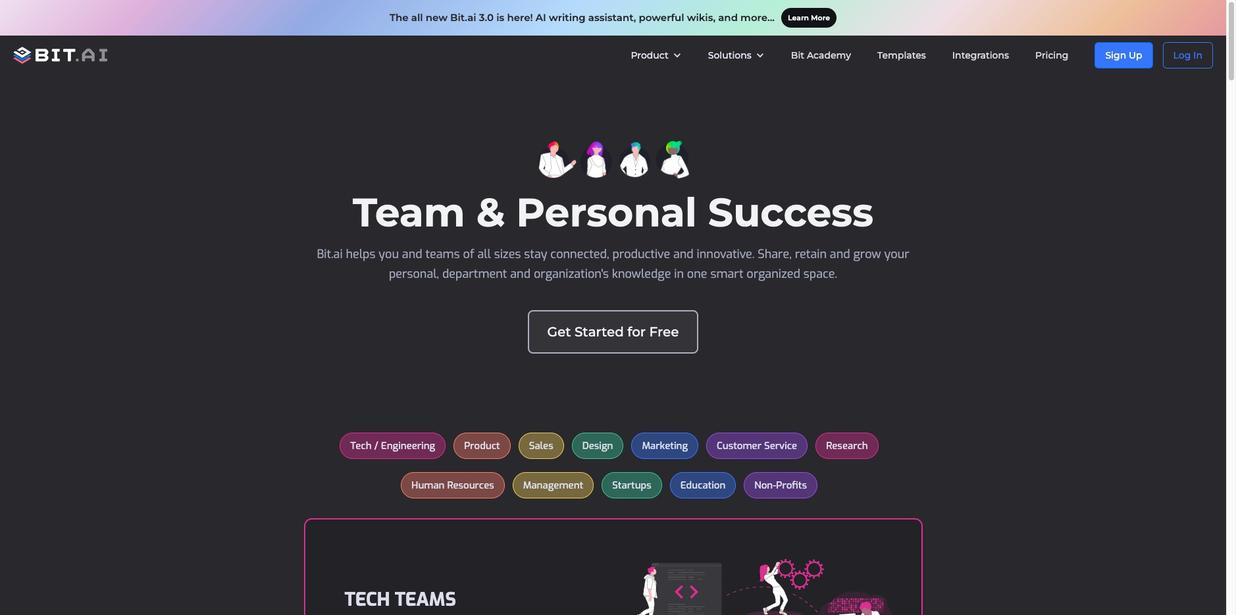 Task type: vqa. For each thing, say whether or not it's contained in the screenshot.
more... at top
yes



Task type: locate. For each thing, give the bounding box(es) containing it.
bit.ai left helps
[[317, 246, 343, 262]]

non-profits link
[[744, 472, 818, 499]]

0 vertical spatial all
[[411, 11, 423, 24]]

bit.ai helps you and teams of all sizes stay connected, productive and innovative. share, retain and grow your personal, department and organization's knowledge in one smart organized space.
[[317, 246, 910, 282]]

pricing
[[1036, 49, 1069, 61]]

1 vertical spatial bit.ai
[[317, 246, 343, 262]]

navigation
[[618, 36, 1227, 75]]

product left 2 icon
[[631, 49, 669, 61]]

bit academy link
[[778, 36, 865, 75]]

0 horizontal spatial product
[[464, 439, 500, 452]]

smart
[[711, 266, 744, 282]]

assistant,
[[589, 11, 636, 24]]

0 horizontal spatial bit.ai
[[317, 246, 343, 262]]

innovative.
[[697, 246, 755, 262]]

research link
[[816, 433, 879, 459]]

teammates illustration image
[[538, 141, 689, 178]]

human resources
[[412, 479, 494, 492]]

product inside product popup button
[[631, 49, 669, 61]]

for
[[628, 324, 646, 340]]

more...
[[741, 11, 775, 24]]

management link
[[513, 472, 594, 499]]

log
[[1174, 49, 1191, 61]]

bit.ai
[[450, 11, 477, 24], [317, 246, 343, 262]]

you
[[379, 246, 399, 262]]

all inside bit.ai helps you and teams of all sizes stay connected, productive and innovative. share, retain and grow your personal, department and organization's knowledge in one smart organized space.
[[478, 246, 491, 262]]

0 vertical spatial bit.ai
[[450, 11, 477, 24]]

design
[[583, 439, 613, 452]]

/
[[374, 439, 379, 452]]

product up the "resources"
[[464, 439, 500, 452]]

1 horizontal spatial product
[[631, 49, 669, 61]]

customer service link
[[707, 433, 808, 459]]

0 horizontal spatial all
[[411, 11, 423, 24]]

and up 'personal,'
[[402, 246, 422, 262]]

knowledge
[[612, 266, 671, 282]]

sign
[[1106, 49, 1127, 61]]

stay
[[524, 246, 548, 262]]

get started for free link
[[528, 310, 699, 354]]

new
[[426, 11, 448, 24]]

0 vertical spatial product
[[631, 49, 669, 61]]

1 horizontal spatial all
[[478, 246, 491, 262]]

banner
[[0, 36, 1227, 75]]

free
[[650, 324, 679, 340]]

all
[[411, 11, 423, 24], [478, 246, 491, 262]]

and
[[719, 11, 738, 24], [402, 246, 422, 262], [674, 246, 694, 262], [830, 246, 850, 262], [511, 266, 531, 282]]

customer
[[717, 439, 762, 452]]

and right wikis,
[[719, 11, 738, 24]]

all right of
[[478, 246, 491, 262]]

resources
[[447, 479, 494, 492]]

one
[[687, 266, 708, 282]]

and down sizes
[[511, 266, 531, 282]]

sales link
[[519, 433, 564, 459]]

of
[[463, 246, 474, 262]]

all right the
[[411, 11, 423, 24]]

marketing link
[[632, 433, 699, 459]]

wikis,
[[687, 11, 716, 24]]

and left grow at right top
[[830, 246, 850, 262]]

organized
[[747, 266, 801, 282]]

solutions button
[[695, 36, 778, 75]]

learn more link
[[782, 8, 837, 28]]

list
[[304, 433, 923, 512]]

profits
[[777, 479, 807, 492]]

1 vertical spatial product
[[464, 439, 500, 452]]

service
[[764, 439, 798, 452]]

product
[[631, 49, 669, 61], [464, 439, 500, 452]]

success
[[708, 188, 874, 236]]

pricing link
[[1023, 36, 1082, 75]]

management
[[523, 479, 584, 492]]

preview of a tech team image
[[629, 559, 893, 615]]

research
[[827, 439, 868, 452]]

startups link
[[602, 472, 662, 499]]

list containing tech / engineering
[[304, 433, 923, 512]]

teams
[[426, 246, 460, 262]]

bit academy
[[791, 49, 851, 61]]

team & personal success
[[353, 188, 874, 236]]

bit.ai left 3.0
[[450, 11, 477, 24]]

and up in
[[674, 246, 694, 262]]

department
[[442, 266, 507, 282]]

tech
[[345, 587, 390, 611]]

banner containing product
[[0, 36, 1227, 75]]

log in
[[1174, 49, 1203, 61]]

the all new bit.ai 3.0 is here! ai writing assistant, powerful wikis, and more...
[[390, 11, 775, 24]]

design link
[[572, 433, 624, 459]]

product link
[[454, 433, 511, 459]]

1 vertical spatial all
[[478, 246, 491, 262]]

sales
[[529, 439, 554, 452]]



Task type: describe. For each thing, give the bounding box(es) containing it.
in
[[674, 266, 684, 282]]

productive
[[613, 246, 670, 262]]

tech / engineering link
[[340, 433, 446, 459]]

your
[[885, 246, 910, 262]]

started
[[575, 324, 624, 340]]

up
[[1129, 49, 1143, 61]]

academy
[[807, 49, 851, 61]]

log in link
[[1163, 42, 1214, 68]]

navigation containing product
[[618, 36, 1227, 75]]

in
[[1194, 49, 1203, 61]]

1 horizontal spatial bit.ai
[[450, 11, 477, 24]]

tech
[[351, 439, 372, 452]]

3.0
[[479, 11, 494, 24]]

teams
[[395, 587, 456, 611]]

product button
[[618, 36, 695, 75]]

learn more
[[788, 13, 830, 22]]

tech / engineering
[[351, 439, 435, 452]]

marketing
[[642, 439, 688, 452]]

organization's
[[534, 266, 609, 282]]

solutions
[[708, 49, 752, 61]]

personal,
[[389, 266, 439, 282]]

space.
[[804, 266, 838, 282]]

human resources link
[[401, 472, 505, 499]]

non-profits
[[755, 479, 807, 492]]

integrations link
[[940, 36, 1023, 75]]

engineering
[[381, 439, 435, 452]]

product inside product link
[[464, 439, 500, 452]]

tech teams
[[345, 587, 456, 611]]

is
[[497, 11, 505, 24]]

ai writing
[[536, 11, 586, 24]]

more
[[811, 13, 830, 22]]

integrations
[[953, 49, 1009, 61]]

bit
[[791, 49, 805, 61]]

helps
[[346, 246, 376, 262]]

here!
[[507, 11, 533, 24]]

bit.ai inside bit.ai helps you and teams of all sizes stay connected, productive and innovative. share, retain and grow your personal, department and organization's knowledge in one smart organized space.
[[317, 246, 343, 262]]

connected,
[[551, 246, 609, 262]]

customer service
[[717, 439, 798, 452]]

the
[[390, 11, 409, 24]]

startups
[[612, 479, 652, 492]]

team
[[353, 188, 465, 236]]

education
[[681, 479, 726, 492]]

sign up link
[[1095, 42, 1153, 68]]

& personal
[[477, 188, 697, 236]]

sizes
[[494, 246, 521, 262]]

powerful
[[639, 11, 685, 24]]

templates link
[[865, 36, 940, 75]]

human
[[412, 479, 445, 492]]

get
[[548, 324, 571, 340]]

templates
[[878, 49, 926, 61]]

learn
[[788, 13, 809, 22]]

retain
[[795, 246, 827, 262]]

get started for free
[[548, 324, 679, 340]]

2 image
[[673, 51, 682, 60]]

sign up
[[1106, 49, 1143, 61]]

education link
[[670, 472, 736, 499]]

grow
[[854, 246, 881, 262]]

non-
[[755, 479, 777, 492]]

2 image
[[756, 51, 765, 60]]



